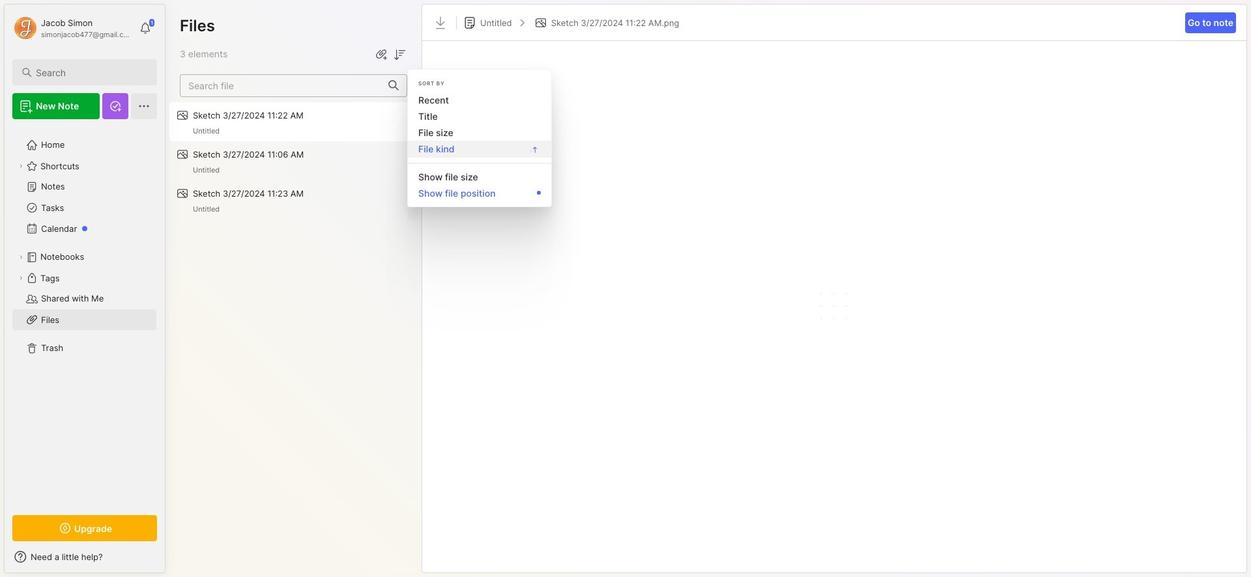 Task type: vqa. For each thing, say whether or not it's contained in the screenshot.
the notebooks link
no



Task type: describe. For each thing, give the bounding box(es) containing it.
Account field
[[12, 15, 133, 41]]

expand notebooks image
[[17, 254, 25, 261]]

preview image
[[815, 54, 854, 560]]

main element
[[0, 0, 169, 578]]

Search text field
[[36, 66, 145, 79]]



Task type: locate. For each thing, give the bounding box(es) containing it.
tree
[[5, 127, 165, 504]]

click to collapse image
[[165, 553, 174, 569]]

Search file text field
[[181, 75, 381, 96]]

none search field inside main element
[[36, 65, 145, 80]]

expand tags image
[[17, 274, 25, 282]]

dropdown list menu
[[408, 75, 551, 201]]

tree inside main element
[[5, 127, 165, 504]]

menu item
[[408, 141, 551, 158]]

None search field
[[36, 65, 145, 80]]

vhjsd field
[[392, 46, 407, 62]]

WHAT'S NEW field
[[5, 547, 165, 568]]



